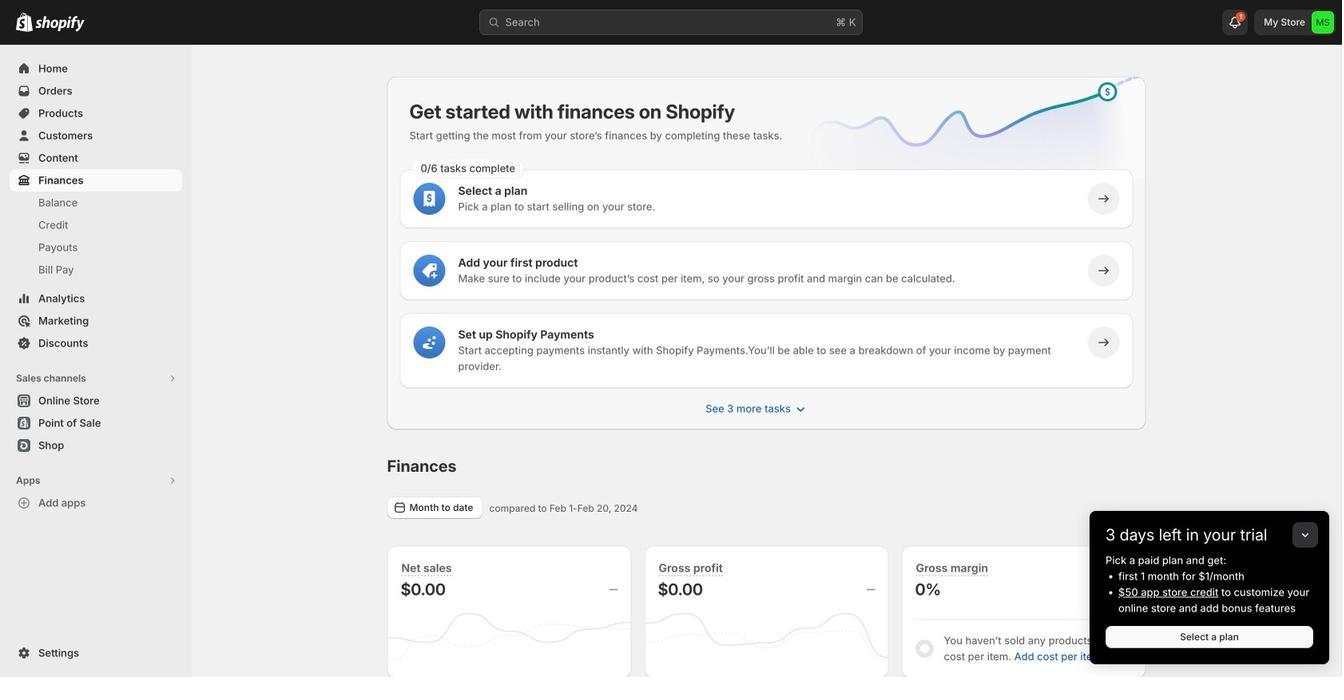 Task type: vqa. For each thing, say whether or not it's contained in the screenshot.
Content link on the left
no



Task type: describe. For each thing, give the bounding box(es) containing it.
shopify image
[[16, 13, 33, 32]]

shopify image
[[35, 16, 85, 32]]



Task type: locate. For each thing, give the bounding box(es) containing it.
add your first product image
[[422, 263, 438, 279]]

line chart image
[[784, 74, 1150, 205]]

my store image
[[1312, 11, 1335, 34]]

select a plan image
[[422, 191, 438, 207]]

set up shopify payments image
[[422, 335, 438, 351]]



